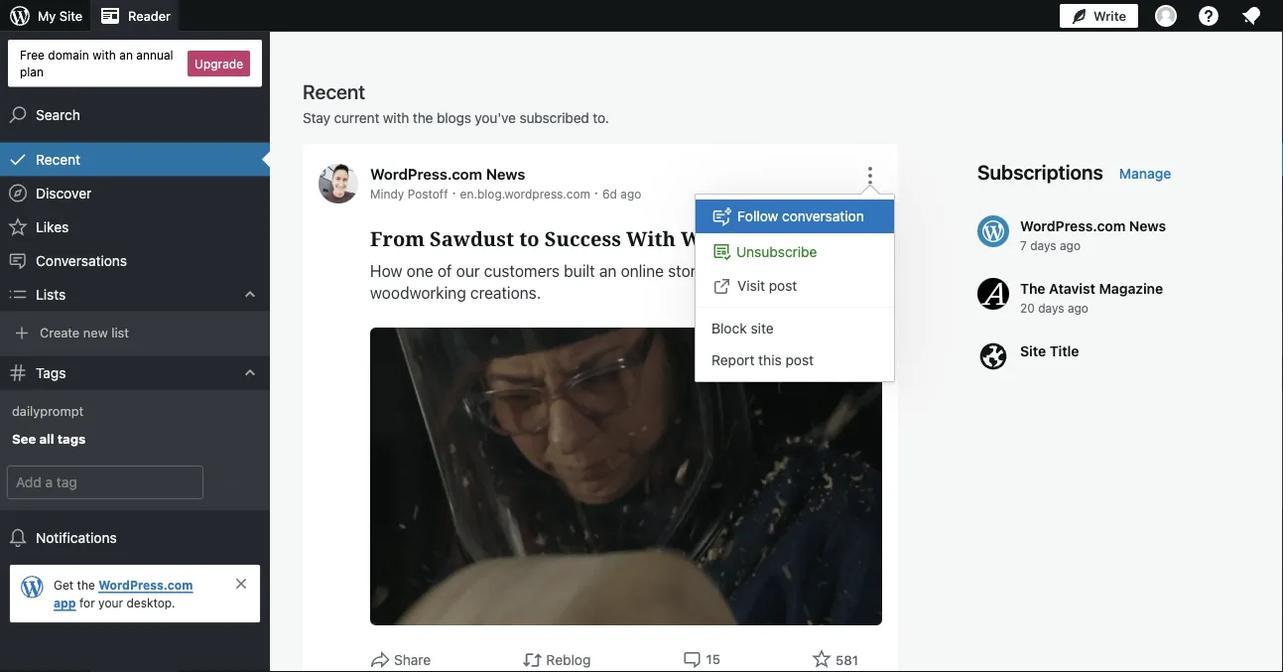 Task type: describe. For each thing, give the bounding box(es) containing it.
Add a tag text field
[[8, 467, 202, 498]]

from sawdust to success with wordpress.com how one of our customers built an online store for her woodworking creations.
[[370, 225, 839, 302]]

list
[[111, 325, 129, 340]]

to
[[520, 225, 540, 252]]

wordpress.com news link
[[370, 165, 526, 183]]

notifications link
[[0, 521, 270, 555]]

how
[[370, 262, 403, 280]]

keyboard_arrow_down image
[[240, 363, 260, 383]]

our
[[456, 262, 480, 280]]

6d ago link
[[603, 187, 642, 201]]

wordpress.com for wordpress.com app
[[98, 578, 193, 592]]

1 · from the left
[[452, 184, 456, 201]]

mindy postoff link
[[370, 187, 448, 201]]

wordpress.com app
[[54, 578, 193, 610]]

ago inside wordpress.com news 7 days ago
[[1060, 238, 1081, 252]]

discover link
[[0, 176, 270, 210]]

tags
[[36, 364, 66, 381]]

your
[[98, 596, 123, 610]]

add button
[[210, 467, 258, 498]]

20
[[1021, 301, 1035, 315]]

likes link
[[0, 210, 270, 244]]

mindy
[[370, 187, 404, 201]]

create new list link
[[0, 318, 270, 348]]

follow
[[738, 208, 779, 224]]

magazine
[[1100, 280, 1164, 296]]

ago inside wordpress.com news mindy postoff · en.blog.wordpress.com · 6d ago
[[621, 187, 642, 201]]

581 button
[[812, 649, 859, 672]]

reader
[[128, 8, 171, 23]]

app
[[54, 596, 76, 610]]

get
[[54, 578, 74, 592]]

domain
[[48, 48, 89, 62]]

unsubscribe button
[[696, 233, 895, 269]]

write
[[1094, 8, 1127, 23]]

upgrade button
[[188, 50, 250, 76]]

en.blog.wordpress.com
[[460, 187, 591, 201]]

visit post
[[738, 277, 798, 293]]

all
[[39, 431, 54, 446]]

manage
[[1120, 165, 1172, 182]]

dailyprompt link
[[0, 397, 270, 425]]

wordpress.com news mindy postoff · en.blog.wordpress.com · 6d ago
[[370, 165, 642, 201]]

conversations
[[36, 252, 127, 269]]

conversation
[[782, 208, 865, 224]]

with inside recent stay current with the blogs you've subscribed to.
[[383, 110, 409, 126]]

write link
[[1060, 0, 1139, 32]]

block site
[[712, 320, 774, 336]]

follow conversation button
[[696, 200, 895, 233]]

get the
[[54, 578, 98, 592]]

lists link
[[0, 278, 270, 311]]

days inside the atavist magazine 20 days ago
[[1039, 301, 1065, 315]]

dailyprompt
[[12, 403, 84, 418]]

subscriptions
[[978, 160, 1104, 183]]

news for ago
[[1130, 217, 1167, 234]]

report this post button
[[696, 344, 895, 376]]

recent link
[[0, 143, 270, 176]]

add
[[222, 475, 246, 490]]

site
[[751, 320, 774, 336]]

news for ·
[[486, 165, 526, 183]]

search link
[[0, 98, 270, 132]]

discover
[[36, 185, 92, 201]]

built
[[564, 262, 595, 280]]

site inside "link"
[[1021, 343, 1047, 359]]

0 horizontal spatial site
[[59, 8, 83, 23]]

manage your notifications image
[[1240, 4, 1264, 28]]

1 vertical spatial for
[[79, 596, 95, 610]]

lists
[[36, 286, 66, 302]]

with inside free domain with an annual plan
[[93, 48, 116, 62]]

block site button
[[696, 312, 895, 344]]

from sawdust to success with wordpress.com main content
[[303, 78, 1252, 672]]

desktop.
[[127, 596, 175, 610]]

free
[[20, 48, 45, 62]]

see all tags link
[[0, 425, 270, 455]]

sawdust
[[430, 225, 514, 252]]

atavist
[[1050, 280, 1096, 296]]

visit post button
[[696, 269, 895, 303]]

new
[[83, 325, 108, 340]]

my profile image
[[1156, 5, 1178, 27]]

unsubscribe
[[737, 243, 818, 259]]

menu inside tooltip
[[696, 195, 895, 381]]

post inside button
[[769, 277, 798, 293]]

2 · from the left
[[595, 184, 599, 201]]

for your desktop.
[[76, 596, 175, 610]]



Task type: locate. For each thing, give the bounding box(es) containing it.
free domain with an annual plan
[[20, 48, 173, 78]]

title
[[1050, 343, 1080, 359]]

reblog
[[547, 652, 591, 668]]

1 vertical spatial days
[[1039, 301, 1065, 315]]

0 horizontal spatial ·
[[452, 184, 456, 201]]

7
[[1021, 238, 1027, 252]]

0 vertical spatial an
[[119, 48, 133, 62]]

manage link
[[1120, 164, 1172, 184]]

see
[[12, 431, 36, 446]]

menu
[[696, 195, 895, 381]]

store
[[668, 262, 705, 280]]

postoff
[[408, 187, 448, 201]]

0 vertical spatial recent
[[303, 79, 366, 103]]

one
[[407, 262, 434, 280]]

with right the domain
[[93, 48, 116, 62]]

site right my at the left top
[[59, 8, 83, 23]]

with
[[627, 225, 676, 252]]

1 vertical spatial an
[[600, 262, 617, 280]]

post inside 'button'
[[786, 352, 814, 368]]

from sawdust to success with wordpress.com link
[[370, 224, 883, 253]]

block
[[712, 320, 747, 336]]

1 vertical spatial post
[[786, 352, 814, 368]]

0 horizontal spatial the
[[77, 578, 95, 592]]

her
[[733, 262, 757, 280]]

create
[[40, 325, 80, 340]]

· down wordpress.com news link
[[452, 184, 456, 201]]

wordpress.com for wordpress.com news mindy postoff · en.blog.wordpress.com · 6d ago
[[370, 165, 483, 183]]

wordpress.com up desktop. on the left of the page
[[98, 578, 193, 592]]

tags
[[57, 431, 86, 446]]

plan
[[20, 64, 44, 78]]

share
[[394, 652, 431, 668]]

add group
[[0, 463, 270, 502]]

tooltip
[[685, 184, 896, 382]]

wordpress.com inside the from sawdust to success with wordpress.com how one of our customers built an online store for her woodworking creations.
[[681, 225, 839, 252]]

the
[[413, 110, 433, 126], [77, 578, 95, 592]]

1 horizontal spatial for
[[709, 262, 729, 280]]

wordpress.com up postoff at top
[[370, 165, 483, 183]]

wordpress.com
[[370, 165, 483, 183], [1021, 217, 1126, 234], [681, 225, 839, 252], [98, 578, 193, 592]]

report this post
[[712, 352, 814, 368]]

news up en.blog.wordpress.com link
[[486, 165, 526, 183]]

mindy postoff image
[[319, 164, 358, 204]]

0 horizontal spatial for
[[79, 596, 95, 610]]

recent up stay
[[303, 79, 366, 103]]

1 vertical spatial the
[[77, 578, 95, 592]]

you've
[[475, 110, 516, 126]]

news inside wordpress.com news 7 days ago
[[1130, 217, 1167, 234]]

wordpress.com up "7"
[[1021, 217, 1126, 234]]

0 horizontal spatial recent
[[36, 151, 81, 167]]

0 vertical spatial post
[[769, 277, 798, 293]]

1 vertical spatial ago
[[1060, 238, 1081, 252]]

visit
[[738, 277, 766, 293]]

2 vertical spatial ago
[[1068, 301, 1089, 315]]

0 vertical spatial for
[[709, 262, 729, 280]]

reader link
[[90, 0, 179, 32]]

0 vertical spatial days
[[1031, 238, 1057, 252]]

search
[[36, 106, 80, 123]]

an inside free domain with an annual plan
[[119, 48, 133, 62]]

an right built
[[600, 262, 617, 280]]

site title
[[1021, 343, 1080, 359]]

reblog button
[[523, 649, 591, 671]]

0 vertical spatial news
[[486, 165, 526, 183]]

post right this
[[786, 352, 814, 368]]

help image
[[1197, 4, 1221, 28]]

this
[[759, 352, 782, 368]]

wordpress.com inside "wordpress.com app"
[[98, 578, 193, 592]]

woodworking creations.
[[370, 283, 541, 302]]

with right the current
[[383, 110, 409, 126]]

for inside the from sawdust to success with wordpress.com how one of our customers built an online store for her woodworking creations.
[[709, 262, 729, 280]]

1 vertical spatial news
[[1130, 217, 1167, 234]]

ago inside the atavist magazine 20 days ago
[[1068, 301, 1089, 315]]

customers
[[484, 262, 560, 280]]

0 vertical spatial the
[[413, 110, 433, 126]]

1 horizontal spatial an
[[600, 262, 617, 280]]

wordpress.com for wordpress.com news 7 days ago
[[1021, 217, 1126, 234]]

1 vertical spatial with
[[383, 110, 409, 126]]

recent stay current with the blogs you've subscribed to.
[[303, 79, 609, 126]]

toggle menu image
[[859, 164, 883, 188]]

15 button
[[683, 649, 721, 669]]

an left annual
[[119, 48, 133, 62]]

tags link
[[0, 356, 270, 390]]

news down manage link
[[1130, 217, 1167, 234]]

the left blogs
[[413, 110, 433, 126]]

report
[[712, 352, 755, 368]]

1 vertical spatial site
[[1021, 343, 1047, 359]]

days right 20
[[1039, 301, 1065, 315]]

days inside wordpress.com news 7 days ago
[[1031, 238, 1057, 252]]

for down 'get the'
[[79, 596, 95, 610]]

days
[[1031, 238, 1057, 252], [1039, 301, 1065, 315]]

1 horizontal spatial news
[[1130, 217, 1167, 234]]

an
[[119, 48, 133, 62], [600, 262, 617, 280]]

wordpress.com down follow
[[681, 225, 839, 252]]

create new list
[[40, 325, 129, 340]]

15
[[707, 652, 721, 667]]

1 horizontal spatial site
[[1021, 343, 1047, 359]]

581
[[836, 652, 859, 667]]

post right the visit
[[769, 277, 798, 293]]

site left title
[[1021, 343, 1047, 359]]

tooltip containing follow conversation
[[685, 184, 896, 382]]

0 vertical spatial with
[[93, 48, 116, 62]]

my site
[[38, 8, 83, 23]]

wordpress.com news 7 days ago
[[1021, 217, 1167, 252]]

1 horizontal spatial the
[[413, 110, 433, 126]]

recent up "discover"
[[36, 151, 81, 167]]

news
[[486, 165, 526, 183], [1130, 217, 1167, 234]]

share button
[[370, 649, 431, 671]]

the inside recent stay current with the blogs you've subscribed to.
[[413, 110, 433, 126]]

upgrade
[[195, 56, 243, 70]]

recent
[[303, 79, 366, 103], [36, 151, 81, 167]]

dismiss image
[[233, 576, 249, 592]]

site title link
[[978, 341, 1246, 374]]

ago right '6d'
[[621, 187, 642, 201]]

0 horizontal spatial with
[[93, 48, 116, 62]]

annual
[[136, 48, 173, 62]]

0 horizontal spatial an
[[119, 48, 133, 62]]

likes
[[36, 219, 69, 235]]

· left '6d'
[[595, 184, 599, 201]]

1 horizontal spatial recent
[[303, 79, 366, 103]]

1 horizontal spatial ·
[[595, 184, 599, 201]]

news inside wordpress.com news mindy postoff · en.blog.wordpress.com · 6d ago
[[486, 165, 526, 183]]

stay
[[303, 110, 330, 126]]

the
[[1021, 280, 1046, 296]]

see all tags
[[12, 431, 86, 446]]

1 horizontal spatial with
[[383, 110, 409, 126]]

of
[[438, 262, 452, 280]]

recent for recent
[[36, 151, 81, 167]]

0 vertical spatial site
[[59, 8, 83, 23]]

the right get
[[77, 578, 95, 592]]

en.blog.wordpress.com link
[[460, 187, 591, 201]]

for left her
[[709, 262, 729, 280]]

·
[[452, 184, 456, 201], [595, 184, 599, 201]]

wordpress.com inside wordpress.com news 7 days ago
[[1021, 217, 1126, 234]]

wordpress.com inside wordpress.com news mindy postoff · en.blog.wordpress.com · 6d ago
[[370, 165, 483, 183]]

ago
[[621, 187, 642, 201], [1060, 238, 1081, 252], [1068, 301, 1089, 315]]

notifications
[[36, 530, 117, 546]]

an inside the from sawdust to success with wordpress.com how one of our customers built an online store for her woodworking creations.
[[600, 262, 617, 280]]

1 vertical spatial recent
[[36, 151, 81, 167]]

0 horizontal spatial news
[[486, 165, 526, 183]]

with
[[93, 48, 116, 62], [383, 110, 409, 126]]

follow conversation
[[738, 208, 865, 224]]

my site link
[[0, 0, 90, 32]]

keyboard_arrow_down image
[[240, 285, 260, 304]]

online
[[621, 262, 664, 280]]

recent for recent stay current with the blogs you've subscribed to.
[[303, 79, 366, 103]]

menu containing follow conversation
[[696, 195, 895, 381]]

ago down atavist
[[1068, 301, 1089, 315]]

ago up atavist
[[1060, 238, 1081, 252]]

the atavist magazine 20 days ago
[[1021, 280, 1164, 315]]

recent inside recent stay current with the blogs you've subscribed to.
[[303, 79, 366, 103]]

0 vertical spatial ago
[[621, 187, 642, 201]]

days right "7"
[[1031, 238, 1057, 252]]



Task type: vqa. For each thing, say whether or not it's contained in the screenshot.
search field
no



